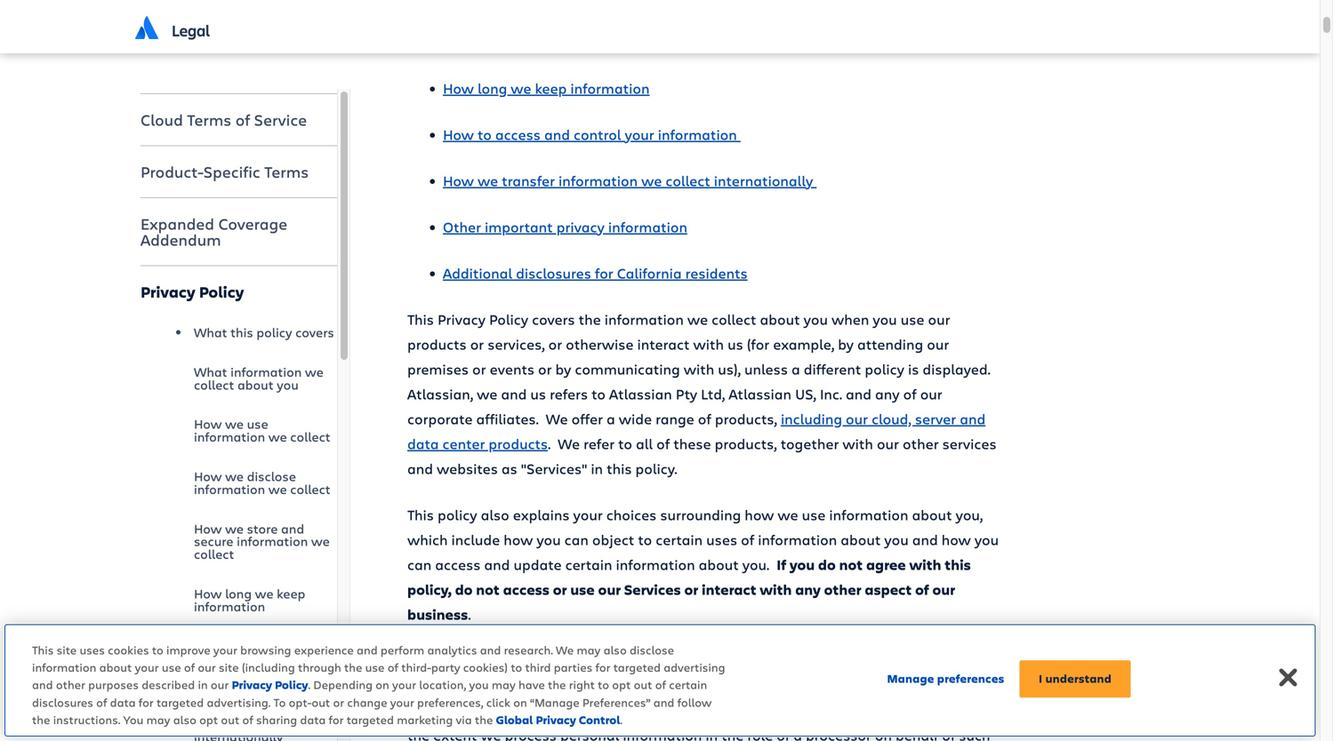 Task type: describe. For each thing, give the bounding box(es) containing it.
global privacy control .
[[496, 712, 623, 728]]

via
[[456, 712, 472, 728]]

perform
[[381, 643, 424, 658]]

controls
[[602, 676, 657, 695]]

we inside this policy also explains your choices surrounding how we use information about you, which include how you can object to certain uses of information about you and how you can access and update certain information about you.
[[778, 505, 798, 525]]

1 horizontal spatial long
[[478, 79, 507, 98]]

1 vertical spatial how to access and control your information link
[[194, 627, 337, 692]]

any inside if you do not agree with this policy, do not access or use our services or interact with any other aspect of our business
[[795, 580, 821, 599]]

including our cloud, server and data center products
[[407, 409, 986, 453]]

information inside "how to access and control your information"
[[194, 663, 265, 680]]

0 vertical spatial how to access and control your information
[[443, 125, 741, 144]]

legal
[[172, 20, 210, 41]]

atlassian,
[[407, 385, 473, 404]]

this policy also explains your choices surrounding how we use information about you, which include how you can object to certain uses of information about you and how you can access and update certain information about you.
[[407, 505, 999, 574]]

or left events
[[472, 360, 486, 379]]

covers for policy
[[532, 310, 575, 329]]

to inside "this privacy policy covers the information we collect about you when you use our products or services, or otherwise interact with us (for example, by attending our premises or events or by communicating with us), unless a different policy is displayed. atlassian, we and us refers to atlassian pty ltd, atlassian us, inc. and any of our corporate affiliates.  we offer a wide range of products,"
[[592, 385, 606, 404]]

parties
[[554, 660, 593, 676]]

use inside how we use information we collect
[[247, 416, 268, 433]]

of inside "cloud terms of service" link
[[235, 109, 250, 130]]

cloud terms of service link
[[141, 99, 337, 141]]

privacy policy link inside privacy alert dialog
[[232, 678, 308, 693]]

information inside 'this site uses cookies to improve your browsing experience and perform analytics and research. we may also disclose information about your use of our site (including through the use of third-party cookies) to third parties for targeted advertising and other purposes described in our'
[[32, 660, 96, 676]]

you inside if you do not agree with this policy, do not access or use our services or interact with any other aspect of our business
[[790, 555, 815, 574]]

with up us),
[[693, 335, 724, 354]]

us),
[[718, 360, 741, 379]]

1 vertical spatial a
[[607, 409, 615, 429]]

in inside 'this site uses cookies to improve your browsing experience and perform analytics and research. we may also disclose information about your use of our site (including through the use of third-party cookies) to third parties for targeted advertising and other purposes described in our'
[[198, 677, 208, 693]]

with up "pty"
[[684, 360, 714, 379]]

below.
[[742, 701, 786, 720]]

policy for privacy policy link inside privacy alert dialog
[[275, 678, 308, 693]]

use up the "described"
[[162, 660, 181, 676]]

1 horizontal spatial how to access and control your information link
[[443, 125, 741, 144]]

0 vertical spatial a
[[792, 360, 800, 379]]

for
[[949, 676, 970, 695]]

privacy up advertising.
[[232, 678, 272, 693]]

1 vertical spatial certain
[[565, 555, 612, 574]]

2 vertical spatial may
[[146, 712, 170, 728]]

marketing
[[397, 712, 453, 728]]

collect inside how we use information we collect
[[290, 428, 331, 446]]

of inside this policy also explains your choices surrounding how we use information about you, which include how you can object to certain uses of information about you and how you can access and update certain information about you.
[[741, 530, 754, 550]]

0 vertical spatial privacy policy
[[141, 281, 244, 302]]

we inside 'this site uses cookies to improve your browsing experience and perform analytics and research. we may also disclose information about your use of our site (including through the use of third-party cookies) to third parties for targeted advertising and other purposes described in our'
[[556, 643, 574, 658]]

center
[[443, 434, 485, 453]]

apply
[[925, 701, 963, 720]]

cloud terms of service
[[141, 109, 307, 130]]

0 vertical spatial how we transfer information we collect internationally link
[[443, 171, 817, 190]]

with down if
[[760, 580, 792, 599]]

0 vertical spatial by
[[838, 335, 854, 354]]

behalf
[[896, 726, 939, 742]]

attending
[[857, 335, 923, 354]]

global
[[496, 713, 533, 728]]

interact inside "this privacy policy covers the information we collect about you when you use our products or services, or otherwise interact with us (for example, by attending our premises or events or by communicating with us), unless a different policy is displayed. atlassian, we and us refers to atlassian pty ltd, atlassian us, inc. and any of our corporate affiliates.  we offer a wide range of products,"
[[637, 335, 690, 354]]

other
[[443, 217, 481, 236]]

websites
[[437, 459, 498, 478]]

contract
[[660, 651, 716, 670]]

1 horizontal spatial internationally
[[714, 171, 813, 190]]

0 horizontal spatial can
[[407, 555, 432, 574]]

0 horizontal spatial terms
[[187, 109, 231, 130]]

how we store and secure information we collect
[[194, 520, 330, 563]]

privacy inside global privacy control .
[[536, 713, 576, 728]]

of down improve
[[184, 660, 195, 676]]

of down perform
[[388, 660, 398, 676]]

0 vertical spatial do
[[818, 555, 836, 574]]

information inside "this privacy policy covers the information we collect about you when you use our products or services, or otherwise interact with us (for example, by attending our premises or events or by communicating with us), unless a different policy is displayed. atlassian, we and us refers to atlassian pty ltd, atlassian us, inc. and any of our corporate affiliates.  we offer a wide range of products,"
[[605, 310, 684, 329]]

expanded coverage addendum
[[141, 214, 287, 250]]

with inside the where we provide the services under contract with an organization (for example, your employer), that organization controls the information processed by the services. for more information, please see notice to end users below. this policy does not apply to the extent we process personal information in the role of a processor on behalf of s
[[720, 651, 750, 670]]

2 atlassian from the left
[[729, 385, 792, 404]]

other important privacy information
[[443, 217, 687, 236]]

policy inside "this privacy policy covers the information we collect about you when you use our products or services, or otherwise interact with us (for example, by attending our premises or events or by communicating with us), unless a different policy is displayed. atlassian, we and us refers to atlassian pty ltd, atlassian us, inc. and any of our corporate affiliates.  we offer a wide range of products,"
[[865, 360, 905, 379]]

third
[[525, 660, 551, 676]]

1 horizontal spatial not
[[839, 555, 863, 574]]

0 horizontal spatial site
[[57, 643, 77, 658]]

privacy down "addendum"
[[141, 281, 195, 302]]

follow
[[677, 695, 712, 711]]

analytics
[[427, 643, 477, 658]]

also inside . depending on your location, you may have the right to opt out of certain disclosures of data for targeted advertising. to opt-out or change your preferences, click on "manage preferences" and follow the instructions. you may also opt out of sharing data for targeted marketing via the
[[173, 712, 196, 728]]

processed
[[770, 676, 838, 695]]

0 horizontal spatial opt
[[199, 712, 218, 728]]

extent
[[433, 726, 477, 742]]

1 horizontal spatial on
[[513, 695, 527, 711]]

purposes
[[88, 677, 139, 693]]

for up you
[[139, 695, 154, 711]]

0 horizontal spatial this
[[230, 324, 253, 341]]

a inside the where we provide the services under contract with an organization (for example, your employer), that organization controls the information processed by the services. for more information, please see notice to end users below. this policy does not apply to the extent we process personal information in the role of a processor on behalf of s
[[794, 726, 802, 742]]

example, inside "this privacy policy covers the information we collect about you when you use our products or services, or otherwise interact with us (for example, by attending our premises or events or by communicating with us), unless a different policy is displayed. atlassian, we and us refers to atlassian pty ltd, atlassian us, inc. and any of our corporate affiliates.  we offer a wide range of products,"
[[773, 335, 834, 354]]

atlassian logo image
[[135, 16, 158, 39]]

1 vertical spatial terms
[[264, 162, 309, 182]]

through
[[298, 660, 341, 676]]

premises
[[407, 360, 469, 379]]

1 vertical spatial internationally
[[194, 728, 283, 742]]

by inside the where we provide the services under contract with an organization (for example, your employer), that organization controls the information processed by the services. for more information, please see notice to end users below. this policy does not apply to the extent we process personal information in the role of a processor on behalf of s
[[842, 676, 858, 695]]

2 vertical spatial out
[[221, 712, 239, 728]]

policy inside this policy also explains your choices surrounding how we use information about you, which include how you can object to certain uses of information about you and how you can access and update certain information about you.
[[438, 505, 477, 525]]

what this policy covers
[[194, 324, 334, 341]]

how long we keep information for the rightmost how long we keep information link
[[443, 79, 650, 98]]

this for this site uses cookies to improve your browsing experience and perform analytics and research. we may also disclose information about your use of our site (including through the use of third-party cookies) to third parties for targeted advertising and other purposes described in our
[[32, 643, 54, 658]]

also inside 'this site uses cookies to improve your browsing experience and perform analytics and research. we may also disclose information about your use of our site (including through the use of third-party cookies) to third parties for targeted advertising and other purposes described in our'
[[604, 643, 627, 658]]

processor
[[806, 726, 872, 742]]

this for this policy also explains your choices surrounding how we use information about you, which include how you can object to certain uses of information about you and how you can access and update certain information about you.
[[407, 505, 434, 525]]

or right services,
[[548, 335, 562, 354]]

this inside if you do not agree with this policy, do not access or use our services or interact with any other aspect of our business
[[945, 555, 971, 574]]

about up agree
[[841, 530, 881, 550]]

use inside "this privacy policy covers the information we collect about you when you use our products or services, or otherwise interact with us (for example, by attending our premises or events or by communicating with us), unless a different policy is displayed. atlassian, we and us refers to atlassian pty ltd, atlassian us, inc. and any of our corporate affiliates.  we offer a wide range of products,"
[[901, 310, 925, 329]]

1 vertical spatial data
[[110, 695, 136, 711]]

privacy policy inside privacy alert dialog
[[232, 678, 308, 693]]

inc.
[[820, 385, 842, 404]]

the up 'end'
[[661, 676, 683, 695]]

1 vertical spatial how to access and control your information
[[194, 638, 308, 680]]

services.
[[887, 676, 945, 695]]

this inside the where we provide the services under contract with an organization (for example, your employer), that organization controls the information processed by the services. for more information, please see notice to end users below. this policy does not apply to the extent we process personal information in the role of a processor on behalf of s
[[790, 701, 816, 720]]

see
[[580, 701, 603, 720]]

you down "explains"
[[537, 530, 561, 550]]

you down the you, at bottom
[[975, 530, 999, 550]]

(for
[[864, 651, 886, 670]]

products inside including our cloud, server and data center products
[[489, 434, 548, 453]]

about inside 'this site uses cookies to improve your browsing experience and perform analytics and research. we may also disclose information about your use of our site (including through the use of third-party cookies) to third parties for targeted advertising and other purposes described in our'
[[99, 660, 132, 676]]

notice
[[607, 701, 651, 720]]

of right role
[[777, 726, 790, 742]]

the down the more
[[407, 726, 430, 742]]

to inside "how to access and control your information"
[[225, 638, 238, 655]]

an
[[754, 651, 771, 670]]

1 horizontal spatial how long we keep information link
[[443, 79, 650, 98]]

about left you.
[[699, 555, 739, 574]]

including our cloud, server and data center products link
[[407, 409, 986, 453]]

this inside .  we refer to all of these products, together with our other services and websites as "services" in this policy.
[[607, 459, 632, 478]]

how inside how we store and secure information we collect
[[194, 520, 222, 537]]

0 horizontal spatial how we transfer information we collect internationally link
[[194, 692, 337, 742]]

of down advertising.
[[242, 712, 253, 728]]

your inside "how to access and control your information"
[[240, 650, 266, 668]]

on inside the where we provide the services under contract with an organization (for example, your employer), that organization controls the information processed by the services. for more information, please see notice to end users below. this policy does not apply to the extent we process personal information in the role of a processor on behalf of s
[[875, 726, 892, 742]]

any inside "this privacy policy covers the information we collect about you when you use our products or services, or otherwise interact with us (for example, by attending our premises or events or by communicating with us), unless a different policy is displayed. atlassian, we and us refers to atlassian pty ltd, atlassian us, inc. and any of our corporate affiliates.  we offer a wide range of products,"
[[875, 385, 900, 404]]

the down users
[[722, 726, 744, 742]]

1 horizontal spatial site
[[219, 660, 239, 676]]

residents
[[685, 264, 748, 283]]

interact inside if you do not agree with this policy, do not access or use our services or interact with any other aspect of our business
[[702, 580, 757, 599]]

collect inside how we store and secure information we collect
[[194, 546, 234, 563]]

you
[[123, 712, 143, 728]]

additional
[[443, 264, 512, 283]]

in inside the where we provide the services under contract with an organization (for example, your employer), that organization controls the information processed by the services. for more information, please see notice to end users below. this policy does not apply to the extent we process personal information in the role of a processor on behalf of s
[[706, 726, 718, 742]]

additional disclosures for california residents
[[443, 264, 748, 283]]

1 horizontal spatial targeted
[[347, 712, 394, 728]]

information inside how we store and secure information we collect
[[237, 533, 308, 550]]

what this policy covers link
[[194, 313, 337, 353]]

events
[[490, 360, 535, 379]]

the up "manage
[[548, 677, 566, 693]]

more
[[407, 701, 442, 720]]

of down the ltd,
[[698, 409, 711, 429]]

"services"
[[521, 459, 587, 478]]

how we transfer information we collect internationally for leftmost the how we transfer information we collect internationally link
[[194, 703, 331, 742]]

we inside "this privacy policy covers the information we collect about you when you use our products or services, or otherwise interact with us (for example, by attending our premises or events or by communicating with us), unless a different policy is displayed. atlassian, we and us refers to atlassian pty ltd, atlassian us, inc. and any of our corporate affiliates.  we offer a wide range of products,"
[[546, 409, 568, 429]]

2 vertical spatial data
[[300, 712, 326, 728]]

the left the instructions.
[[32, 712, 50, 728]]

range
[[656, 409, 694, 429]]

users
[[701, 701, 739, 720]]

with inside .  we refer to all of these products, together with our other services and websites as "services" in this policy.
[[843, 434, 873, 453]]

1 vertical spatial organization
[[513, 676, 599, 695]]

1 vertical spatial not
[[476, 580, 500, 599]]

preferences"
[[583, 695, 651, 711]]

other services
[[903, 434, 997, 453]]

how we use information we collect
[[194, 416, 331, 446]]

0 vertical spatial privacy policy link
[[141, 271, 337, 313]]

of down the under
[[655, 677, 666, 693]]

access inside this policy also explains your choices surrounding how we use information about you, which include how you can object to certain uses of information about you and how you can access and update certain information about you.
[[435, 555, 481, 574]]

what for what information we collect about you
[[194, 363, 227, 381]]

use inside if you do not agree with this policy, do not access or use our services or interact with any other aspect of our business
[[570, 580, 595, 599]]

server
[[915, 409, 956, 429]]

and inside including our cloud, server and data center products
[[960, 409, 986, 429]]

to inside this policy also explains your choices surrounding how we use information about you, which include how you can object to certain uses of information about you and how you can access and update certain information about you.
[[638, 530, 652, 550]]

the inside 'this site uses cookies to improve your browsing experience and perform analytics and research. we may also disclose information about your use of our site (including through the use of third-party cookies) to third parties for targeted advertising and other purposes described in our'
[[344, 660, 362, 676]]

what information we collect about you
[[194, 363, 324, 393]]

1 vertical spatial long
[[225, 585, 252, 603]]

services inside the where we provide the services under contract with an organization (for example, your employer), that organization controls the information processed by the services. for more information, please see notice to end users below. this policy does not apply to the extent we process personal information in the role of a processor on behalf of s
[[558, 651, 614, 670]]

services,
[[488, 335, 545, 354]]

if
[[777, 555, 786, 574]]

to
[[274, 695, 286, 711]]

or up us
[[538, 360, 552, 379]]

uses inside 'this site uses cookies to improve your browsing experience and perform analytics and research. we may also disclose information about your use of our site (including through the use of third-party cookies) to third parties for targeted advertising and other purposes described in our'
[[80, 643, 105, 658]]

or down update
[[553, 580, 567, 599]]

what information we collect about you link
[[194, 353, 337, 405]]

that
[[481, 676, 510, 695]]

0 vertical spatial organization
[[775, 651, 860, 670]]

or down this policy also explains your choices surrounding how we use information about you, which include how you can object to certain uses of information about you and how you can access and update certain information about you.
[[684, 580, 698, 599]]

pty
[[676, 385, 697, 404]]

of down purposes on the bottom left of page
[[96, 695, 107, 711]]

1 vertical spatial may
[[492, 677, 516, 693]]

specific
[[203, 162, 260, 182]]

1 horizontal spatial how
[[745, 505, 774, 525]]

example, inside the where we provide the services under contract with an organization (for example, your employer), that organization controls the information processed by the services. for more information, please see notice to end users below. this policy does not apply to the extent we process personal information in the role of a processor on behalf of s
[[890, 651, 951, 670]]

experience
[[294, 643, 354, 658]]

cookies
[[108, 643, 149, 658]]

us
[[530, 385, 546, 404]]

coverage
[[218, 214, 287, 235]]

please
[[532, 701, 576, 720]]

1 horizontal spatial keep
[[535, 79, 567, 98]]

1 vertical spatial how long we keep information link
[[194, 575, 337, 627]]

disclose inside how we disclose information we collect
[[247, 468, 296, 485]]

role
[[747, 726, 773, 742]]

i understand
[[1039, 672, 1112, 687]]

other inside if you do not agree with this policy, do not access or use our services or interact with any other aspect of our business
[[824, 580, 861, 599]]

of down is
[[903, 385, 917, 404]]

data inside including our cloud, server and data center products
[[407, 434, 439, 453]]

how inside how we disclose information we collect
[[194, 468, 222, 485]]

1 horizontal spatial control
[[574, 125, 621, 144]]

privacy
[[557, 217, 605, 236]]

other inside 'this site uses cookies to improve your browsing experience and perform analytics and research. we may also disclose information about your use of our site (including through the use of third-party cookies) to third parties for targeted advertising and other purposes described in our'
[[56, 677, 85, 693]]

the right 'via'
[[475, 712, 493, 728]]

0 horizontal spatial do
[[455, 580, 473, 599]]

for inside 'this site uses cookies to improve your browsing experience and perform analytics and research. we may also disclose information about your use of our site (including through the use of third-party cookies) to third parties for targeted advertising and other purposes described in our'
[[596, 660, 611, 676]]

these
[[673, 434, 711, 453]]

0 horizontal spatial how
[[504, 530, 533, 550]]

disclosures inside . depending on your location, you may have the right to opt out of certain disclosures of data for targeted advertising. to opt-out or change your preferences, click on "manage preferences" and follow the instructions. you may also opt out of sharing data for targeted marketing via the
[[32, 695, 93, 711]]

you up 'attending'
[[873, 310, 897, 329]]

opt-
[[289, 695, 312, 711]]

surrounding
[[660, 505, 741, 525]]

how we transfer information we collect internationally for the topmost the how we transfer information we collect internationally link
[[443, 171, 817, 190]]

together
[[781, 434, 839, 453]]

under
[[617, 651, 656, 670]]

expanded coverage addendum link
[[141, 203, 337, 261]]



Task type: vqa. For each thing, say whether or not it's contained in the screenshot.
And in the How we store and secure information we collect
yes



Task type: locate. For each thing, give the bounding box(es) containing it.
(including
[[242, 660, 295, 676]]

2 vertical spatial .
[[620, 712, 623, 728]]

1 vertical spatial .
[[308, 677, 310, 693]]

and inside how we store and secure information we collect
[[281, 520, 304, 537]]

how inside how we use information we collect
[[194, 416, 222, 433]]

covers inside "this privacy policy covers the information we collect about you when you use our products or services, or otherwise interact with us (for example, by attending our premises or events or by communicating with us), unless a different policy is displayed. atlassian, we and us refers to atlassian pty ltd, atlassian us, inc. and any of our corporate affiliates.  we offer a wide range of products,"
[[532, 310, 575, 329]]

use down object
[[570, 580, 595, 599]]

any left aspect
[[795, 580, 821, 599]]

1 horizontal spatial also
[[481, 505, 509, 525]]

product-specific terms
[[141, 162, 309, 182]]

privacy alert dialog
[[4, 624, 1317, 738]]

0 vertical spatial uses
[[706, 530, 737, 550]]

collect inside the what information we collect about you
[[194, 376, 234, 393]]

not
[[839, 555, 863, 574], [476, 580, 500, 599], [899, 701, 922, 720]]

as
[[502, 459, 518, 478]]

0 vertical spatial targeted
[[613, 660, 661, 676]]

use
[[901, 310, 925, 329], [247, 416, 268, 433], [802, 505, 826, 525], [570, 580, 595, 599], [162, 660, 181, 676], [365, 660, 385, 676]]

privacy policy link
[[141, 271, 337, 313], [232, 678, 308, 693]]

not left agree
[[839, 555, 863, 574]]

products up as
[[489, 434, 548, 453]]

use down the what information we collect about you
[[247, 416, 268, 433]]

of left service
[[235, 109, 250, 130]]

0 vertical spatial other
[[824, 580, 861, 599]]

collect inside how we disclose information we collect
[[290, 481, 331, 498]]

do right if
[[818, 555, 836, 574]]

0 vertical spatial in
[[591, 459, 603, 478]]

i
[[1039, 672, 1043, 687]]

have
[[519, 677, 545, 693]]

use down together
[[802, 505, 826, 525]]

location,
[[419, 677, 466, 693]]

additional disclosures for california residents link
[[443, 264, 748, 283]]

0 horizontal spatial on
[[376, 677, 389, 693]]

2 vertical spatial certain
[[669, 677, 707, 693]]

if you do not agree with this policy, do not access or use our services or interact with any other aspect of our business
[[407, 555, 971, 624]]

covers
[[532, 310, 575, 329], [295, 324, 334, 341]]

does
[[863, 701, 896, 720]]

depending
[[313, 677, 373, 693]]

policy inside "this privacy policy covers the information we collect about you when you use our products or services, or otherwise interact with us (for example, by attending our premises or events or by communicating with us), unless a different policy is displayed. atlassian, we and us refers to atlassian pty ltd, atlassian us, inc. and any of our corporate affiliates.  we offer a wide range of products,"
[[489, 310, 528, 329]]

0 vertical spatial how to access and control your information link
[[443, 125, 741, 144]]

privacy
[[141, 281, 195, 302], [438, 310, 486, 329], [232, 678, 272, 693], [536, 713, 576, 728]]

targeted up controls at left bottom
[[613, 660, 661, 676]]

may inside 'this site uses cookies to improve your browsing experience and perform analytics and research. we may also disclose information about your use of our site (including through the use of third-party cookies) to third parties for targeted advertising and other purposes described in our'
[[577, 643, 601, 658]]

do
[[818, 555, 836, 574], [455, 580, 473, 599]]

site
[[57, 643, 77, 658], [219, 660, 239, 676]]

1 horizontal spatial any
[[875, 385, 900, 404]]

you inside . depending on your location, you may have the right to opt out of certain disclosures of data for targeted advertising. to opt-out or change your preferences, click on "manage preferences" and follow the instructions. you may also opt out of sharing data for targeted marketing via the
[[469, 677, 489, 693]]

0 horizontal spatial organization
[[513, 676, 599, 695]]

1 horizontal spatial disclosures
[[516, 264, 591, 283]]

1 vertical spatial in
[[198, 677, 208, 693]]

0 vertical spatial out
[[634, 677, 652, 693]]

secure
[[194, 533, 233, 550]]

privacy policy down "addendum"
[[141, 281, 244, 302]]

transfer up important
[[502, 171, 555, 190]]

the down (for
[[861, 676, 884, 695]]

this privacy policy covers the information we collect about you when you use our products or services, or otherwise interact with us (for example, by attending our premises or events or by communicating with us), unless a different policy is displayed. atlassian, we and us refers to atlassian pty ltd, atlassian us, inc. and any of our corporate affiliates.  we offer a wide range of products,
[[407, 310, 994, 429]]

. inside global privacy control .
[[620, 712, 623, 728]]

transfer for the topmost the how we transfer information we collect internationally link
[[502, 171, 555, 190]]

access inside "how to access and control your information"
[[241, 638, 282, 655]]

information inside how we disclose information we collect
[[194, 481, 265, 498]]

is
[[908, 360, 919, 379]]

0 horizontal spatial may
[[146, 712, 170, 728]]

. depending on your location, you may have the right to opt out of certain disclosures of data for targeted advertising. to opt-out or change your preferences, click on "manage preferences" and follow the instructions. you may also opt out of sharing data for targeted marketing via the
[[32, 677, 712, 728]]

2 horizontal spatial also
[[604, 643, 627, 658]]

data down purposes on the bottom left of page
[[110, 695, 136, 711]]

about inside the what information we collect about you
[[237, 376, 274, 393]]

when
[[832, 310, 869, 329]]

the up have
[[532, 651, 555, 670]]

0 vertical spatial can
[[565, 530, 589, 550]]

0 horizontal spatial disclosures
[[32, 695, 93, 711]]

refer
[[584, 434, 615, 453]]

and inside . depending on your location, you may have the right to opt out of certain disclosures of data for targeted advertising. to opt-out or change your preferences, click on "manage preferences" and follow the instructions. you may also opt out of sharing data for targeted marketing via the
[[654, 695, 675, 711]]

policy inside the where we provide the services under contract with an organization (for example, your employer), that organization controls the information processed by the services. for more information, please see notice to end users below. this policy does not apply to the extent we process personal information in the role of a processor on behalf of s
[[820, 701, 859, 720]]

research.
[[504, 643, 553, 658]]

of inside if you do not agree with this policy, do not access or use our services or interact with any other aspect of our business
[[915, 580, 929, 599]]

all
[[636, 434, 653, 453]]

0 horizontal spatial also
[[173, 712, 196, 728]]

where
[[407, 651, 451, 670]]

2 vertical spatial this
[[945, 555, 971, 574]]

1 vertical spatial also
[[604, 643, 627, 658]]

this inside 'this site uses cookies to improve your browsing experience and perform analytics and research. we may also disclose information about your use of our site (including through the use of third-party cookies) to third parties for targeted advertising and other purposes described in our'
[[32, 643, 54, 658]]

you left when
[[804, 310, 828, 329]]

wide
[[619, 409, 652, 429]]

policy up processor
[[820, 701, 859, 720]]

control
[[574, 125, 621, 144], [194, 650, 237, 668]]

information inside the what information we collect about you
[[230, 363, 302, 381]]

how long we keep information for how long we keep information link to the bottom
[[194, 585, 305, 615]]

1 horizontal spatial interact
[[702, 580, 757, 599]]

the
[[579, 310, 601, 329], [532, 651, 555, 670], [344, 660, 362, 676], [661, 676, 683, 695], [861, 676, 884, 695], [548, 677, 566, 693], [32, 712, 50, 728], [475, 712, 493, 728], [407, 726, 430, 742], [722, 726, 744, 742]]

0 horizontal spatial other
[[56, 677, 85, 693]]

0 vertical spatial how long we keep information
[[443, 79, 650, 98]]

1 horizontal spatial disclose
[[630, 643, 674, 658]]

1 horizontal spatial out
[[312, 695, 330, 711]]

transfer for leftmost the how we transfer information we collect internationally link
[[247, 703, 295, 720]]

information inside how we use information we collect
[[194, 428, 265, 446]]

offer
[[572, 409, 603, 429]]

targeted down the "described"
[[157, 695, 204, 711]]

products inside "this privacy policy covers the information we collect about you when you use our products or services, or otherwise interact with us (for example, by attending our premises or events or by communicating with us), unless a different policy is displayed. atlassian, we and us refers to atlassian pty ltd, atlassian us, inc. and any of our corporate affiliates.  we offer a wide range of products,"
[[407, 335, 467, 354]]

on up change at the left bottom of the page
[[376, 677, 389, 693]]

1 vertical spatial other
[[56, 677, 85, 693]]

not down include
[[476, 580, 500, 599]]

products, inside .  we refer to all of these products, together with our other services and websites as "services" in this policy.
[[715, 434, 777, 453]]

0 vertical spatial control
[[574, 125, 621, 144]]

2 horizontal spatial data
[[407, 434, 439, 453]]

0 horizontal spatial out
[[221, 712, 239, 728]]

1 vertical spatial policy
[[489, 310, 528, 329]]

2 horizontal spatial in
[[706, 726, 718, 742]]

terms down service
[[264, 162, 309, 182]]

other up the instructions.
[[56, 677, 85, 693]]

0 horizontal spatial keep
[[277, 585, 305, 603]]

terms
[[187, 109, 231, 130], [264, 162, 309, 182]]

this for this privacy policy covers the information we collect about you when you use our products or services, or otherwise interact with us (for example, by attending our premises or events or by communicating with us), unless a different policy is displayed. atlassian, we and us refers to atlassian pty ltd, atlassian us, inc. and any of our corporate affiliates.  we offer a wide range of products,
[[407, 310, 434, 329]]

sharing
[[256, 712, 297, 728]]

0 vertical spatial we
[[546, 409, 568, 429]]

1 vertical spatial out
[[312, 695, 330, 711]]

0 vertical spatial certain
[[656, 530, 703, 550]]

disclose
[[247, 468, 296, 485], [630, 643, 674, 658]]

1 horizontal spatial example,
[[890, 651, 951, 670]]

of right all
[[657, 434, 670, 453]]

what for what this policy covers
[[194, 324, 227, 341]]

terms right cloud
[[187, 109, 231, 130]]

1 vertical spatial privacy policy
[[232, 678, 308, 693]]

out down depending
[[312, 695, 330, 711]]

0 horizontal spatial policy
[[199, 281, 244, 302]]

2 horizontal spatial this
[[945, 555, 971, 574]]

2 horizontal spatial how
[[942, 530, 971, 550]]

policy,
[[407, 580, 452, 599]]

1 horizontal spatial services
[[624, 580, 681, 599]]

uses
[[706, 530, 737, 550], [80, 643, 105, 658]]

example, up different
[[773, 335, 834, 354]]

1 vertical spatial privacy policy link
[[232, 678, 308, 693]]

this up the what information we collect about you
[[230, 324, 253, 341]]

example,
[[773, 335, 834, 354], [890, 651, 951, 670]]

a up us,
[[792, 360, 800, 379]]

use down perform
[[365, 660, 385, 676]]

you,
[[956, 505, 983, 525]]

about inside "this privacy policy covers the information we collect about you when you use our products or services, or otherwise interact with us (for example, by attending our premises or events or by communicating with us), unless a different policy is displayed. atlassian, we and us refers to atlassian pty ltd, atlassian us, inc. and any of our corporate affiliates.  we offer a wide range of products,"
[[760, 310, 800, 329]]

targeted inside 'this site uses cookies to improve your browsing experience and perform analytics and research. we may also disclose information about your use of our site (including through the use of third-party cookies) to third parties for targeted advertising and other purposes described in our'
[[613, 660, 661, 676]]

1 horizontal spatial transfer
[[502, 171, 555, 190]]

1 horizontal spatial terms
[[264, 162, 309, 182]]

and inside this policy also explains your choices surrounding how we use information about you, which include how you can object to certain uses of information about you and how you can access and update certain information about you.
[[484, 555, 510, 574]]

0 horizontal spatial .
[[308, 677, 310, 693]]

0 vertical spatial internationally
[[714, 171, 813, 190]]

your inside this policy also explains your choices surrounding how we use information about you, which include how you can object to certain uses of information about you and how you can access and update certain information about you.
[[573, 505, 603, 525]]

disclose inside 'this site uses cookies to improve your browsing experience and perform analytics and research. we may also disclose information about your use of our site (including through the use of third-party cookies) to third parties for targeted advertising and other purposes described in our'
[[630, 643, 674, 658]]

uses left the cookies on the left of the page
[[80, 643, 105, 658]]

0 vertical spatial products
[[407, 335, 467, 354]]

0 vertical spatial on
[[376, 677, 389, 693]]

2 vertical spatial a
[[794, 726, 802, 742]]

1 what from the top
[[194, 324, 227, 341]]

right
[[569, 677, 595, 693]]

uses down surrounding
[[706, 530, 737, 550]]

1 atlassian from the left
[[609, 385, 672, 404]]

this up the instructions.
[[32, 643, 54, 658]]

policy for topmost privacy policy link
[[199, 281, 244, 302]]

change
[[347, 695, 387, 711]]

2 what from the top
[[194, 363, 227, 381]]

policy up what information we collect about you "link"
[[256, 324, 292, 341]]

and inside "how to access and control your information"
[[285, 638, 308, 655]]

policy up opt-
[[275, 678, 308, 693]]

1 vertical spatial this
[[607, 459, 632, 478]]

2 products, from the top
[[715, 434, 777, 453]]

manage
[[887, 672, 934, 687]]

choices
[[606, 505, 657, 525]]

organization down parties
[[513, 676, 599, 695]]

or inside . depending on your location, you may have the right to opt out of certain disclosures of data for targeted advertising. to opt-out or change your preferences, click on "manage preferences" and follow the instructions. you may also opt out of sharing data for targeted marketing via the
[[333, 695, 344, 711]]

covers up what information we collect about you "link"
[[295, 324, 334, 341]]

0 horizontal spatial covers
[[295, 324, 334, 341]]

interact down you.
[[702, 580, 757, 599]]

0 horizontal spatial atlassian
[[609, 385, 672, 404]]

to inside .  we refer to all of these products, together with our other services and websites as "services" in this policy.
[[618, 434, 632, 453]]

"manage
[[530, 695, 580, 711]]

with left an
[[720, 651, 750, 670]]

certain down advertising
[[669, 677, 707, 693]]

how we disclose information we collect link
[[194, 457, 337, 509]]

access inside if you do not agree with this policy, do not access or use our services or interact with any other aspect of our business
[[503, 580, 550, 599]]

also up include
[[481, 505, 509, 525]]

what down what this policy covers
[[194, 363, 227, 381]]

may right you
[[146, 712, 170, 728]]

which
[[407, 530, 448, 550]]

disclosures up the instructions.
[[32, 695, 93, 711]]

product-specific terms link
[[141, 151, 337, 193]]

about up us (for
[[760, 310, 800, 329]]

how to access and control your information link
[[443, 125, 741, 144], [194, 627, 337, 692]]

0 horizontal spatial long
[[225, 585, 252, 603]]

how we transfer information we collect internationally
[[443, 171, 817, 190], [194, 703, 331, 742]]

by down when
[[838, 335, 854, 354]]

0 horizontal spatial how we transfer information we collect internationally
[[194, 703, 331, 742]]

advertising
[[664, 660, 725, 676]]

1 horizontal spatial do
[[818, 555, 836, 574]]

may up "click"
[[492, 677, 516, 693]]

privacy inside "this privacy policy covers the information we collect about you when you use our products or services, or otherwise interact with us (for example, by attending our premises or events or by communicating with us), unless a different policy is displayed. atlassian, we and us refers to atlassian pty ltd, atlassian us, inc. and any of our corporate affiliates.  we offer a wide range of products,"
[[438, 310, 486, 329]]

0 vertical spatial may
[[577, 643, 601, 658]]

2 horizontal spatial policy
[[489, 310, 528, 329]]

1 products, from the top
[[715, 409, 777, 429]]

party
[[431, 660, 460, 676]]

for down depending
[[329, 712, 344, 728]]

products, down the ltd,
[[715, 409, 777, 429]]

covers inside what this policy covers link
[[295, 324, 334, 341]]

about up purposes on the bottom left of page
[[99, 660, 132, 676]]

atlassian down unless
[[729, 385, 792, 404]]

use inside this policy also explains your choices surrounding how we use information about you, which include how you can object to certain uses of information about you and how you can access and update certain information about you.
[[802, 505, 826, 525]]

a
[[792, 360, 800, 379], [607, 409, 615, 429], [794, 726, 802, 742]]

our inside .  we refer to all of these products, together with our other services and websites as "services" in this policy.
[[877, 434, 899, 453]]

aspect
[[865, 580, 912, 599]]

click
[[486, 695, 510, 711]]

your inside the where we provide the services under contract with an organization (for example, your employer), that organization controls the information processed by the services. for more information, please see notice to end users below. this policy does not apply to the extent we process personal information in the role of a processor on behalf of s
[[955, 651, 984, 670]]

for left california
[[595, 264, 613, 283]]

policy.
[[636, 459, 677, 478]]

and inside .  we refer to all of these products, together with our other services and websites as "services" in this policy.
[[407, 459, 433, 478]]

1 vertical spatial transfer
[[247, 703, 295, 720]]

this inside this policy also explains your choices surrounding how we use information about you, which include how you can object to certain uses of information about you and how you can access and update certain information about you.
[[407, 505, 434, 525]]

you.
[[742, 555, 770, 574]]

this down processed
[[790, 701, 816, 720]]

. for . depending on your location, you may have the right to opt out of certain disclosures of data for targeted advertising. to opt-out or change your preferences, click on "manage preferences" and follow the instructions. you may also opt out of sharing data for targeted marketing via the
[[308, 677, 310, 693]]

provide
[[479, 651, 529, 670]]

products,
[[715, 409, 777, 429], [715, 434, 777, 453]]

1 vertical spatial how long we keep information
[[194, 585, 305, 615]]

and
[[544, 125, 570, 144], [501, 385, 527, 404], [846, 385, 872, 404], [960, 409, 986, 429], [407, 459, 433, 478], [281, 520, 304, 537], [484, 555, 510, 574], [285, 638, 308, 655], [357, 643, 378, 658], [480, 643, 501, 658], [32, 677, 53, 693], [654, 695, 675, 711]]

1 horizontal spatial how we transfer information we collect internationally link
[[443, 171, 817, 190]]

site left the cookies on the left of the page
[[57, 643, 77, 658]]

0 horizontal spatial uses
[[80, 643, 105, 658]]

or
[[470, 335, 484, 354], [548, 335, 562, 354], [472, 360, 486, 379], [538, 360, 552, 379], [553, 580, 567, 599], [684, 580, 698, 599], [333, 695, 344, 711]]

products up premises
[[407, 335, 467, 354]]

data down corporate
[[407, 434, 439, 453]]

a right offer on the left bottom
[[607, 409, 615, 429]]

certain down object
[[565, 555, 612, 574]]

in down refer
[[591, 459, 603, 478]]

in inside .  we refer to all of these products, together with our other services and websites as "services" in this policy.
[[591, 459, 603, 478]]

not up behalf
[[899, 701, 922, 720]]

otherwise
[[566, 335, 634, 354]]

how we transfer information we collect internationally down (including
[[194, 703, 331, 742]]

you inside the what information we collect about you
[[277, 376, 299, 393]]

explains
[[513, 505, 570, 525]]

or left services,
[[470, 335, 484, 354]]

of up you.
[[741, 530, 754, 550]]

how we transfer information we collect internationally up privacy
[[443, 171, 817, 190]]

about up you and
[[912, 505, 952, 525]]

how up you.
[[745, 505, 774, 525]]

uses inside this policy also explains your choices surrounding how we use information about you, which include how you can object to certain uses of information about you and how you can access and update certain information about you.
[[706, 530, 737, 550]]

other
[[824, 580, 861, 599], [56, 677, 85, 693]]

0 vertical spatial opt
[[612, 677, 631, 693]]

0 vertical spatial example,
[[773, 335, 834, 354]]

0 vertical spatial services
[[624, 580, 681, 599]]

to inside . depending on your location, you may have the right to opt out of certain disclosures of data for targeted advertising. to opt-out or change your preferences, click on "manage preferences" and follow the instructions. you may also opt out of sharing data for targeted marketing via the
[[598, 677, 609, 693]]

end
[[672, 701, 697, 720]]

update
[[514, 555, 562, 574]]

can
[[565, 530, 589, 550], [407, 555, 432, 574]]

agree
[[866, 555, 906, 574]]

1 horizontal spatial products
[[489, 434, 548, 453]]

1 horizontal spatial uses
[[706, 530, 737, 550]]

0 horizontal spatial how to access and control your information link
[[194, 627, 337, 692]]

1 vertical spatial by
[[556, 360, 571, 379]]

third-
[[401, 660, 431, 676]]

0 horizontal spatial disclose
[[247, 468, 296, 485]]

by
[[838, 335, 854, 354], [556, 360, 571, 379], [842, 676, 858, 695]]

0 vertical spatial keep
[[535, 79, 567, 98]]

2 vertical spatial by
[[842, 676, 858, 695]]

product-
[[141, 162, 203, 182]]

out down the under
[[634, 677, 652, 693]]

0 vertical spatial also
[[481, 505, 509, 525]]

how we store and secure information we collect link
[[194, 509, 337, 575]]

the inside "this privacy policy covers the information we collect about you when you use our products or services, or otherwise interact with us (for example, by attending our premises or events or by communicating with us), unless a different policy is displayed. atlassian, we and us refers to atlassian pty ltd, atlassian us, inc. and any of our corporate affiliates.  we offer a wide range of products,"
[[579, 310, 601, 329]]

1 horizontal spatial covers
[[532, 310, 575, 329]]

how we transfer information we collect internationally link down (including
[[194, 692, 337, 742]]

you up how we use information we collect link
[[277, 376, 299, 393]]

collect inside "this privacy policy covers the information we collect about you when you use our products or services, or otherwise interact with us (for example, by attending our premises or events or by communicating with us), unless a different policy is displayed. atlassian, we and us refers to atlassian pty ltd, atlassian us, inc. and any of our corporate affiliates.  we offer a wide range of products,"
[[712, 310, 756, 329]]

policy up what this policy covers
[[199, 281, 244, 302]]

how up update
[[504, 530, 533, 550]]

with down you and
[[909, 555, 941, 574]]

control
[[579, 713, 620, 728]]

what inside the what information we collect about you
[[194, 363, 227, 381]]

not inside the where we provide the services under contract with an organization (for example, your employer), that organization controls the information processed by the services. for more information, please see notice to end users below. this policy does not apply to the extent we process personal information in the role of a processor on behalf of s
[[899, 701, 922, 720]]

0 horizontal spatial interact
[[637, 335, 690, 354]]

0 vertical spatial this
[[230, 324, 253, 341]]

this up premises
[[407, 310, 434, 329]]

of down apply
[[942, 726, 956, 742]]

advertising.
[[207, 695, 271, 711]]

services inside if you do not agree with this policy, do not access or use our services or interact with any other aspect of our business
[[624, 580, 681, 599]]

also up controls at left bottom
[[604, 643, 627, 658]]

0 horizontal spatial control
[[194, 650, 237, 668]]

targeted
[[613, 660, 661, 676], [157, 695, 204, 711], [347, 712, 394, 728]]

interact up the communicating
[[637, 335, 690, 354]]

policy up include
[[438, 505, 477, 525]]

opt up preferences"
[[612, 677, 631, 693]]

of inside .  we refer to all of these products, together with our other services and websites as "services" in this policy.
[[657, 434, 670, 453]]

also inside this policy also explains your choices surrounding how we use information about you, which include how you can object to certain uses of information about you and how you can access and update certain information about you.
[[481, 505, 509, 525]]

for right parties
[[596, 660, 611, 676]]

products, right 'these'
[[715, 434, 777, 453]]

1 vertical spatial services
[[558, 651, 614, 670]]

by right processed
[[842, 676, 858, 695]]

object
[[592, 530, 634, 550]]

products, inside "this privacy policy covers the information we collect about you when you use our products or services, or otherwise interact with us (for example, by attending our premises or events or by communicating with us), unless a different policy is displayed. atlassian, we and us refers to atlassian pty ltd, atlassian us, inc. and any of our corporate affiliates.  we offer a wide range of products,"
[[715, 409, 777, 429]]

a right role
[[794, 726, 802, 742]]

. inside . depending on your location, you may have the right to opt out of certain disclosures of data for targeted advertising. to opt-out or change your preferences, click on "manage preferences" and follow the instructions. you may also opt out of sharing data for targeted marketing via the
[[308, 677, 310, 693]]

policy inside privacy alert dialog
[[275, 678, 308, 693]]

1 vertical spatial keep
[[277, 585, 305, 603]]

how to access and control your information
[[443, 125, 741, 144], [194, 638, 308, 680]]

we inside the what information we collect about you
[[305, 363, 324, 381]]

cloud,
[[872, 409, 911, 429]]

privacy policy
[[141, 281, 244, 302], [232, 678, 308, 693]]

0 horizontal spatial targeted
[[157, 695, 204, 711]]

on up global at the bottom left
[[513, 695, 527, 711]]

1 horizontal spatial how we transfer information we collect internationally
[[443, 171, 817, 190]]

expanded
[[141, 214, 214, 235]]

the up otherwise
[[579, 310, 601, 329]]

2 horizontal spatial .
[[620, 712, 623, 728]]

opt down advertising.
[[199, 712, 218, 728]]

. for .
[[468, 605, 478, 624]]

1 vertical spatial site
[[219, 660, 239, 676]]

how we disclose information we collect
[[194, 468, 331, 498]]

1 vertical spatial disclosures
[[32, 695, 93, 711]]

certain inside . depending on your location, you may have the right to opt out of certain disclosures of data for targeted advertising. to opt-out or change your preferences, click on "manage preferences" and follow the instructions. you may also opt out of sharing data for targeted marketing via the
[[669, 677, 707, 693]]

covers for policy
[[295, 324, 334, 341]]

data
[[407, 434, 439, 453], [110, 695, 136, 711], [300, 712, 326, 728]]

you right if
[[790, 555, 815, 574]]



